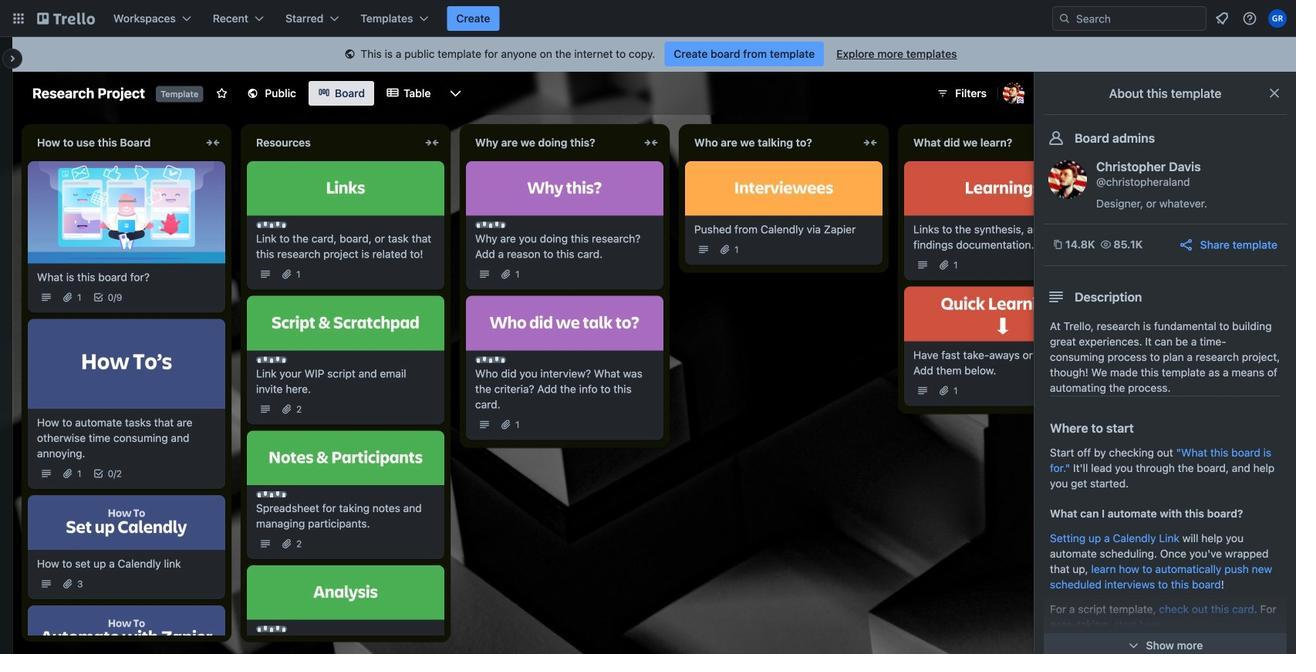 Task type: locate. For each thing, give the bounding box(es) containing it.
open information menu image
[[1243, 11, 1258, 26]]

back to home image
[[37, 6, 95, 31]]

0 horizontal spatial collapse list image
[[423, 134, 442, 152]]

2 collapse list image from the left
[[642, 134, 661, 152]]

color: black, title: "needs personalization" element
[[256, 222, 287, 228], [476, 222, 506, 228], [256, 357, 287, 363], [476, 357, 506, 363], [256, 492, 287, 498], [256, 627, 287, 633]]

0 notifications image
[[1213, 9, 1232, 28]]

collapse list image
[[423, 134, 442, 152], [642, 134, 661, 152], [861, 134, 880, 152]]

1 collapse list image from the left
[[423, 134, 442, 152]]

None text field
[[28, 130, 201, 155]]

None text field
[[247, 130, 420, 155], [466, 130, 639, 155], [685, 130, 858, 155], [905, 130, 1078, 155], [247, 130, 420, 155], [466, 130, 639, 155], [685, 130, 858, 155], [905, 130, 1078, 155]]

3 collapse list image from the left
[[861, 134, 880, 152]]

2 horizontal spatial collapse list image
[[861, 134, 880, 152]]

christopher davis (christopheraland) image
[[1004, 83, 1025, 104]]

1 horizontal spatial collapse list image
[[642, 134, 661, 152]]



Task type: vqa. For each thing, say whether or not it's contained in the screenshot.
Collapse list image to the right
yes



Task type: describe. For each thing, give the bounding box(es) containing it.
Search field
[[1071, 8, 1207, 29]]

christopher davis (christopheraland) image
[[1049, 161, 1088, 199]]

primary element
[[0, 0, 1297, 37]]

sm image
[[342, 47, 358, 63]]

search image
[[1059, 12, 1071, 25]]

star or unstar board image
[[216, 87, 228, 100]]

collapse list image
[[204, 134, 222, 152]]

Board name text field
[[25, 81, 153, 106]]

customize views image
[[448, 86, 464, 101]]

greg robinson (gregrobinson96) image
[[1269, 9, 1288, 28]]

this member is an admin of this board. image
[[1017, 97, 1024, 104]]



